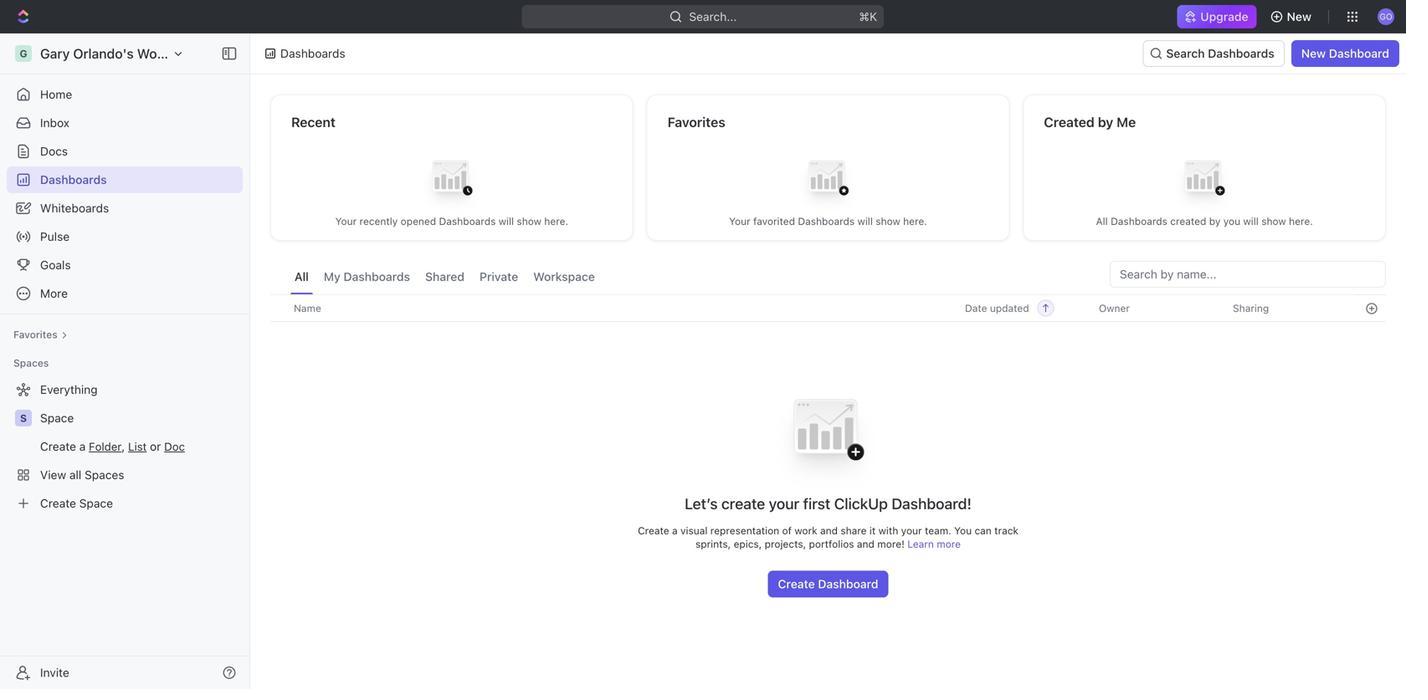 Task type: describe. For each thing, give the bounding box(es) containing it.
create a visual representation of work and share it with your team. you can track sprints, epics, projects, portfolios and more!
[[638, 526, 1019, 551]]

dashboards up "recent"
[[281, 46, 346, 60]]

a for representation
[[672, 526, 678, 537]]

recently
[[360, 216, 398, 227]]

no data image
[[776, 377, 881, 495]]

create space
[[40, 497, 113, 511]]

dashboards right 'my' on the left
[[344, 270, 410, 284]]

created
[[1171, 216, 1207, 227]]

name
[[294, 303, 321, 314]]

everything
[[40, 383, 98, 397]]

a for ,
[[79, 440, 86, 454]]

doc button
[[164, 440, 185, 454]]

create for create a folder , list or doc
[[40, 440, 76, 454]]

dashboards down no recent dashboards image
[[439, 216, 496, 227]]

your recently opened dashboards will show here.
[[335, 216, 569, 227]]

Search by name... text field
[[1120, 262, 1377, 287]]

favorites inside button
[[13, 329, 58, 341]]

upgrade link
[[1178, 5, 1257, 28]]

date updated
[[965, 303, 1030, 314]]

go button
[[1373, 3, 1400, 30]]

your favorited dashboards will show here.
[[729, 216, 928, 227]]

no recent dashboards image
[[419, 148, 486, 215]]

more!
[[878, 539, 905, 551]]

docs link
[[7, 138, 243, 165]]

epics,
[[734, 539, 762, 551]]

gary orlando's workspace, , element
[[15, 45, 32, 62]]

date updated button
[[955, 296, 1055, 322]]

everything link
[[7, 377, 239, 404]]

create space link
[[7, 491, 239, 517]]

workspace inside sidebar navigation
[[137, 46, 207, 62]]

of
[[783, 526, 792, 537]]

learn
[[908, 539, 934, 551]]

list button
[[128, 440, 147, 454]]

folder
[[89, 440, 122, 454]]

dashboards inside sidebar navigation
[[40, 173, 107, 187]]

2 will from the left
[[858, 216, 873, 227]]

team.
[[925, 526, 952, 537]]

new dashboard button
[[1292, 40, 1400, 67]]

sidebar navigation
[[0, 33, 254, 690]]

all for all
[[295, 270, 309, 284]]

create for create a visual representation of work and share it with your team. you can track sprints, epics, projects, portfolios and more!
[[638, 526, 670, 537]]

home
[[40, 88, 72, 101]]

with
[[879, 526, 899, 537]]

orlando's
[[73, 46, 134, 62]]

1 vertical spatial and
[[857, 539, 875, 551]]

share
[[841, 526, 867, 537]]

more
[[937, 539, 961, 551]]

new for new dashboard
[[1302, 46, 1327, 60]]

space link
[[40, 405, 239, 432]]

1 vertical spatial by
[[1210, 216, 1221, 227]]

workspace inside button
[[534, 270, 595, 284]]

work
[[795, 526, 818, 537]]

representation
[[711, 526, 780, 537]]

shared
[[425, 270, 465, 284]]

your inside create a visual representation of work and share it with your team. you can track sprints, epics, projects, portfolios and more!
[[902, 526, 922, 537]]

new for new
[[1288, 10, 1312, 23]]

create dashboard button
[[768, 572, 889, 598]]

learn more link
[[908, 539, 961, 551]]

view
[[40, 469, 66, 482]]

doc
[[164, 440, 185, 454]]

you
[[955, 526, 972, 537]]

home link
[[7, 81, 243, 108]]

3 here. from the left
[[1290, 216, 1314, 227]]

create
[[722, 495, 765, 513]]

clickup
[[835, 495, 888, 513]]

0 horizontal spatial by
[[1098, 114, 1114, 130]]

date
[[965, 303, 988, 314]]

gary
[[40, 46, 70, 62]]

2 here. from the left
[[904, 216, 928, 227]]

whiteboards link
[[7, 195, 243, 222]]

track
[[995, 526, 1019, 537]]

all dashboards created by you will show here.
[[1097, 216, 1314, 227]]

folder button
[[89, 440, 122, 454]]

1 show from the left
[[517, 216, 542, 227]]

1 horizontal spatial space
[[79, 497, 113, 511]]

visual
[[681, 526, 708, 537]]

me
[[1117, 114, 1137, 130]]

my dashboards
[[324, 270, 410, 284]]

owner
[[1099, 303, 1130, 314]]

recent
[[291, 114, 336, 130]]

your for recent
[[335, 216, 357, 227]]

favorited
[[754, 216, 795, 227]]

view all spaces link
[[7, 462, 239, 489]]

view all spaces
[[40, 469, 124, 482]]

invite
[[40, 667, 69, 680]]

created by me
[[1044, 114, 1137, 130]]

or
[[150, 440, 161, 454]]

my
[[324, 270, 341, 284]]

3 show from the left
[[1262, 216, 1287, 227]]

you
[[1224, 216, 1241, 227]]

new button
[[1264, 3, 1322, 30]]



Task type: locate. For each thing, give the bounding box(es) containing it.
your left favorited
[[729, 216, 751, 227]]

portfolios
[[809, 539, 855, 551]]

create for create space
[[40, 497, 76, 511]]

a inside tree
[[79, 440, 86, 454]]

dashboards down "upgrade"
[[1208, 46, 1275, 60]]

0 horizontal spatial spaces
[[13, 358, 49, 369]]

by left me
[[1098, 114, 1114, 130]]

create inside button
[[778, 578, 815, 592]]

your
[[335, 216, 357, 227], [729, 216, 751, 227]]

all inside button
[[295, 270, 309, 284]]

inbox link
[[7, 110, 243, 136]]

new up new dashboard
[[1288, 10, 1312, 23]]

all
[[69, 469, 81, 482]]

your left 'recently'
[[335, 216, 357, 227]]

will up private
[[499, 216, 514, 227]]

search
[[1167, 46, 1205, 60]]

goals
[[40, 258, 71, 272]]

1 horizontal spatial your
[[729, 216, 751, 227]]

dashboard for create dashboard
[[818, 578, 879, 592]]

can
[[975, 526, 992, 537]]

0 horizontal spatial favorites
[[13, 329, 58, 341]]

let's create your first clickup dashboard! row
[[270, 377, 1387, 598]]

learn more
[[908, 539, 961, 551]]

1 will from the left
[[499, 216, 514, 227]]

create left visual
[[638, 526, 670, 537]]

1 vertical spatial dashboard
[[818, 578, 879, 592]]

dashboard for new dashboard
[[1330, 46, 1390, 60]]

new inside new button
[[1288, 10, 1312, 23]]

created
[[1044, 114, 1095, 130]]

0 horizontal spatial all
[[295, 270, 309, 284]]

spaces down folder button
[[85, 469, 124, 482]]

and down the it
[[857, 539, 875, 551]]

1 vertical spatial a
[[672, 526, 678, 537]]

search...
[[690, 10, 737, 23]]

3 will from the left
[[1244, 216, 1259, 227]]

new inside button
[[1302, 46, 1327, 60]]

0 horizontal spatial your
[[769, 495, 800, 513]]

sharing
[[1233, 303, 1270, 314]]

your for favorites
[[729, 216, 751, 227]]

1 horizontal spatial all
[[1097, 216, 1108, 227]]

0 vertical spatial workspace
[[137, 46, 207, 62]]

dashboard down portfolios
[[818, 578, 879, 592]]

dashboard inside the new dashboard button
[[1330, 46, 1390, 60]]

1 horizontal spatial here.
[[904, 216, 928, 227]]

private
[[480, 270, 518, 284]]

create inside create a visual representation of work and share it with your team. you can track sprints, epics, projects, portfolios and more!
[[638, 526, 670, 537]]

will down no favorited dashboards image
[[858, 216, 873, 227]]

whiteboards
[[40, 201, 109, 215]]

2 horizontal spatial here.
[[1290, 216, 1314, 227]]

will right you
[[1244, 216, 1259, 227]]

workspace right private
[[534, 270, 595, 284]]

create dashboard
[[778, 578, 879, 592]]

space, , element
[[15, 410, 32, 427]]

all for all dashboards created by you will show here.
[[1097, 216, 1108, 227]]

1 horizontal spatial a
[[672, 526, 678, 537]]

1 vertical spatial workspace
[[534, 270, 595, 284]]

0 vertical spatial new
[[1288, 10, 1312, 23]]

1 horizontal spatial your
[[902, 526, 922, 537]]

1 your from the left
[[335, 216, 357, 227]]

tree
[[7, 377, 243, 517]]

and
[[821, 526, 838, 537], [857, 539, 875, 551]]

workspace button
[[529, 261, 599, 295]]

new
[[1288, 10, 1312, 23], [1302, 46, 1327, 60]]

a inside create a visual representation of work and share it with your team. you can track sprints, epics, projects, portfolios and more!
[[672, 526, 678, 537]]

0 vertical spatial dashboard
[[1330, 46, 1390, 60]]

let's
[[685, 495, 718, 513]]

projects,
[[765, 539, 807, 551]]

0 horizontal spatial here.
[[545, 216, 569, 227]]

0 horizontal spatial and
[[821, 526, 838, 537]]

create
[[40, 440, 76, 454], [40, 497, 76, 511], [638, 526, 670, 537], [778, 578, 815, 592]]

space down everything
[[40, 412, 74, 425]]

0 vertical spatial favorites
[[668, 114, 726, 130]]

s
[[20, 413, 27, 425]]

spaces down the favorites button
[[13, 358, 49, 369]]

dashboard inside create dashboard button
[[818, 578, 879, 592]]

dashboard
[[1330, 46, 1390, 60], [818, 578, 879, 592]]

create down view
[[40, 497, 76, 511]]

0 vertical spatial all
[[1097, 216, 1108, 227]]

1 horizontal spatial and
[[857, 539, 875, 551]]

create up view
[[40, 440, 76, 454]]

0 horizontal spatial show
[[517, 216, 542, 227]]

0 vertical spatial your
[[769, 495, 800, 513]]

1 horizontal spatial by
[[1210, 216, 1221, 227]]

0 horizontal spatial space
[[40, 412, 74, 425]]

create for create dashboard
[[778, 578, 815, 592]]

dashboards left created
[[1111, 216, 1168, 227]]

spaces
[[13, 358, 49, 369], [85, 469, 124, 482]]

0 horizontal spatial dashboard
[[818, 578, 879, 592]]

opened
[[401, 216, 436, 227]]

row containing name
[[270, 295, 1387, 322]]

create a folder , list or doc
[[40, 440, 185, 454]]

1 vertical spatial new
[[1302, 46, 1327, 60]]

your
[[769, 495, 800, 513], [902, 526, 922, 537]]

a left folder at the left of the page
[[79, 440, 86, 454]]

new down new button
[[1302, 46, 1327, 60]]

0 vertical spatial space
[[40, 412, 74, 425]]

gary orlando's workspace
[[40, 46, 207, 62]]

private button
[[476, 261, 523, 295]]

create down projects,
[[778, 578, 815, 592]]

0 vertical spatial and
[[821, 526, 838, 537]]

2 horizontal spatial show
[[1262, 216, 1287, 227]]

go
[[1380, 12, 1393, 21]]

2 show from the left
[[876, 216, 901, 227]]

tree containing everything
[[7, 377, 243, 517]]

will
[[499, 216, 514, 227], [858, 216, 873, 227], [1244, 216, 1259, 227]]

1 vertical spatial favorites
[[13, 329, 58, 341]]

2 your from the left
[[729, 216, 751, 227]]

docs
[[40, 144, 68, 158]]

let's create your first clickup dashboard! table
[[270, 295, 1387, 598]]

first
[[804, 495, 831, 513]]

workspace up home link
[[137, 46, 207, 62]]

row
[[270, 295, 1387, 322]]

0 horizontal spatial will
[[499, 216, 514, 227]]

space
[[40, 412, 74, 425], [79, 497, 113, 511]]

1 vertical spatial spaces
[[85, 469, 124, 482]]

1 horizontal spatial workspace
[[534, 270, 595, 284]]

pulse link
[[7, 224, 243, 250]]

1 horizontal spatial favorites
[[668, 114, 726, 130]]

tab list
[[291, 261, 599, 295]]

search dashboards button
[[1143, 40, 1285, 67]]

0 vertical spatial spaces
[[13, 358, 49, 369]]

new dashboard
[[1302, 46, 1390, 60]]

my dashboards button
[[320, 261, 415, 295]]

tree inside sidebar navigation
[[7, 377, 243, 517]]

1 vertical spatial your
[[902, 526, 922, 537]]

1 horizontal spatial show
[[876, 216, 901, 227]]

favorites button
[[7, 325, 74, 345]]

1 vertical spatial space
[[79, 497, 113, 511]]

2 horizontal spatial will
[[1244, 216, 1259, 227]]

0 vertical spatial by
[[1098, 114, 1114, 130]]

by left you
[[1210, 216, 1221, 227]]

g
[[20, 48, 27, 59]]

a left visual
[[672, 526, 678, 537]]

upgrade
[[1201, 10, 1249, 23]]

1 horizontal spatial dashboard
[[1330, 46, 1390, 60]]

sprints,
[[696, 539, 731, 551]]

your up learn at the bottom right
[[902, 526, 922, 537]]

dashboards up whiteboards
[[40, 173, 107, 187]]

updated
[[990, 303, 1030, 314]]

0 horizontal spatial a
[[79, 440, 86, 454]]

,
[[122, 440, 125, 454]]

1 horizontal spatial will
[[858, 216, 873, 227]]

dashboards down no favorited dashboards image
[[798, 216, 855, 227]]

all button
[[291, 261, 313, 295]]

dashboards link
[[7, 167, 243, 193]]

inbox
[[40, 116, 70, 130]]

no created by me dashboards image
[[1172, 148, 1239, 215]]

dashboard!
[[892, 495, 972, 513]]

dashboards
[[281, 46, 346, 60], [1208, 46, 1275, 60], [40, 173, 107, 187], [439, 216, 496, 227], [798, 216, 855, 227], [1111, 216, 1168, 227], [344, 270, 410, 284]]

more
[[40, 287, 68, 301]]

1 vertical spatial all
[[295, 270, 309, 284]]

shared button
[[421, 261, 469, 295]]

dashboard down go dropdown button
[[1330, 46, 1390, 60]]

goals link
[[7, 252, 243, 279]]

0 horizontal spatial workspace
[[137, 46, 207, 62]]

your up of
[[769, 495, 800, 513]]

list
[[128, 440, 147, 454]]

all
[[1097, 216, 1108, 227], [295, 270, 309, 284]]

favorites
[[668, 114, 726, 130], [13, 329, 58, 341]]

and up portfolios
[[821, 526, 838, 537]]

no favorited dashboards image
[[795, 148, 862, 215]]

1 here. from the left
[[545, 216, 569, 227]]

0 horizontal spatial your
[[335, 216, 357, 227]]

1 horizontal spatial spaces
[[85, 469, 124, 482]]

space down view all spaces
[[79, 497, 113, 511]]

search dashboards
[[1167, 46, 1275, 60]]

tab list containing all
[[291, 261, 599, 295]]

it
[[870, 526, 876, 537]]

by
[[1098, 114, 1114, 130], [1210, 216, 1221, 227]]

spaces inside tree
[[85, 469, 124, 482]]

pulse
[[40, 230, 70, 244]]

0 vertical spatial a
[[79, 440, 86, 454]]

let's create your first clickup dashboard!
[[685, 495, 972, 513]]

⌘k
[[860, 10, 878, 23]]



Task type: vqa. For each thing, say whether or not it's contained in the screenshot.
'Jeremy Miller's Workspace, ,' Element
no



